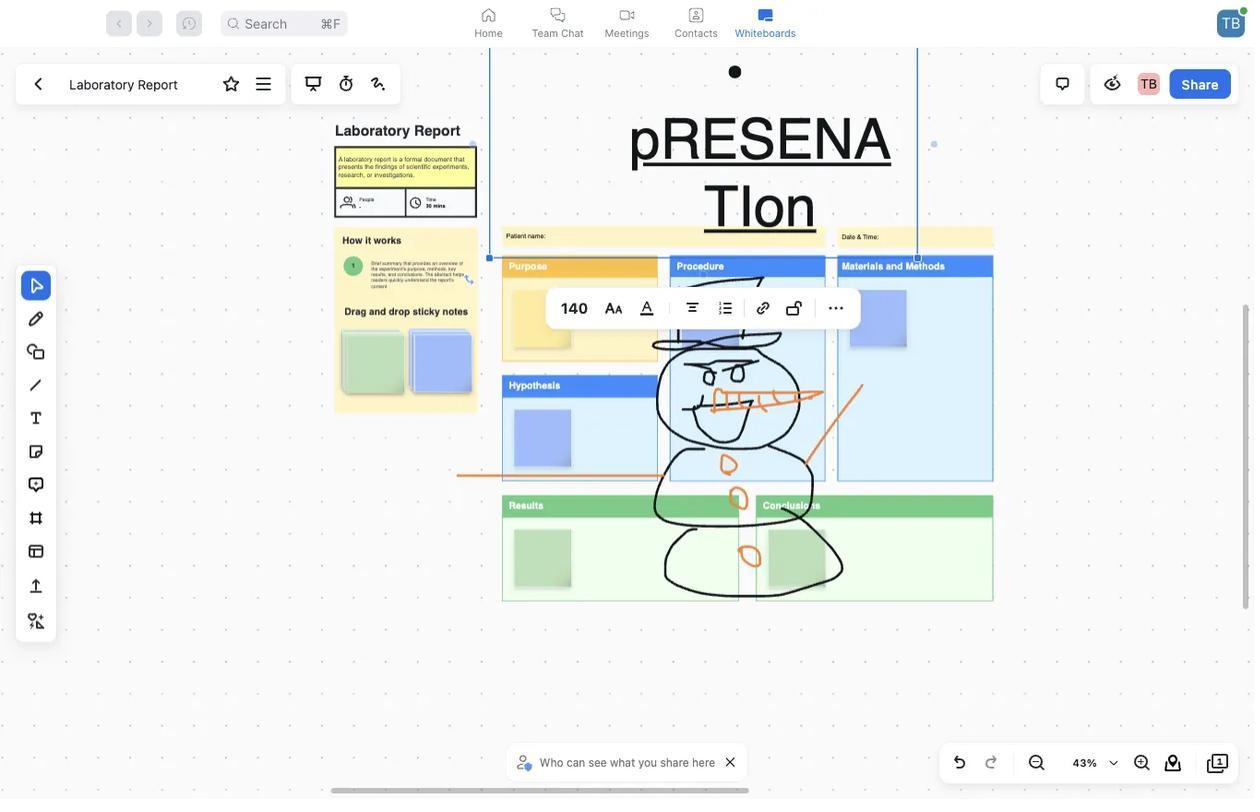 Task type: locate. For each thing, give the bounding box(es) containing it.
home button
[[454, 0, 523, 47]]

whiteboards
[[735, 27, 796, 39]]

tab list containing home
[[454, 0, 800, 47]]

⌘f
[[320, 16, 341, 31]]

whiteboard small image
[[758, 8, 773, 23]]

meetings
[[605, 27, 649, 39]]

profile contact image
[[689, 8, 704, 23], [689, 8, 704, 23]]

team
[[532, 27, 558, 39]]

home
[[474, 27, 503, 39]]

tab list
[[454, 0, 800, 47]]

contacts button
[[662, 0, 731, 47]]

home small image
[[481, 8, 496, 23]]

magnifier image
[[228, 18, 239, 29]]

online image
[[1240, 7, 1247, 14]]



Task type: vqa. For each thing, say whether or not it's contained in the screenshot.
"Video On" Icon
yes



Task type: describe. For each thing, give the bounding box(es) containing it.
video on image
[[620, 8, 634, 23]]

whiteboard small image
[[758, 8, 773, 23]]

team chat
[[532, 27, 584, 39]]

team chat image
[[550, 8, 565, 23]]

team chat image
[[550, 8, 565, 23]]

tb
[[1221, 14, 1241, 32]]

home small image
[[481, 8, 496, 23]]

meetings button
[[592, 0, 662, 47]]

magnifier image
[[228, 18, 239, 29]]

search
[[245, 16, 287, 31]]

chat
[[561, 27, 584, 39]]

contacts
[[675, 27, 718, 39]]

team chat button
[[523, 0, 592, 47]]

whiteboards button
[[731, 0, 800, 47]]

online image
[[1240, 7, 1247, 14]]

video on image
[[620, 8, 634, 23]]



